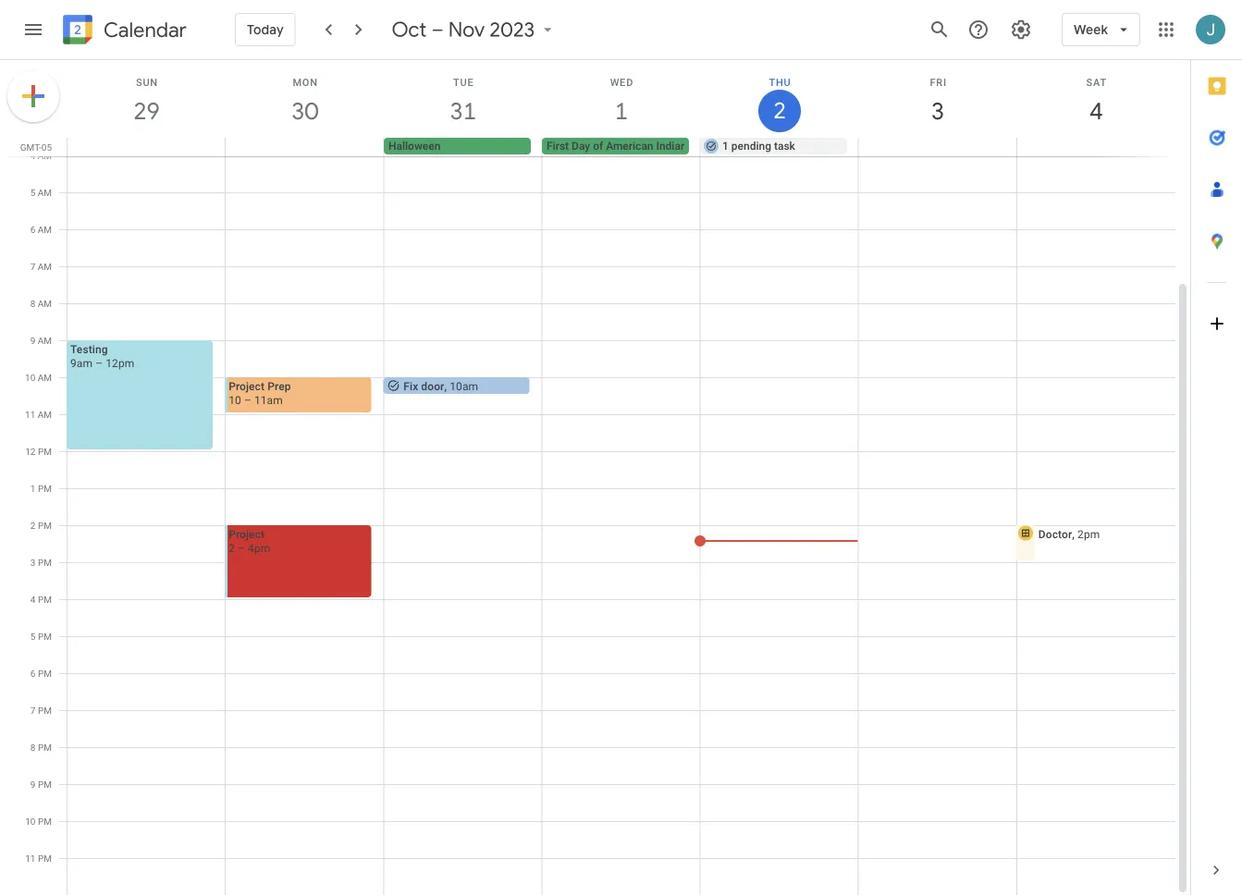 Task type: describe. For each thing, give the bounding box(es) containing it.
oct – nov 2023
[[392, 17, 535, 43]]

first day of american indian heritage month
[[547, 140, 767, 153]]

am for 11 am
[[38, 409, 52, 420]]

settings menu image
[[1010, 19, 1033, 41]]

am for 8 am
[[38, 298, 52, 309]]

tue
[[453, 76, 474, 88]]

3 pm
[[30, 557, 52, 568]]

29 link
[[125, 90, 168, 132]]

2 for thu 2
[[772, 96, 785, 125]]

7 am
[[30, 261, 52, 272]]

11 pm
[[25, 853, 52, 864]]

1 for 1 pending task
[[722, 140, 729, 153]]

cell containing testing
[[67, 7, 226, 896]]

week
[[1074, 21, 1108, 38]]

today button
[[235, 7, 296, 52]]

calendar element
[[59, 11, 187, 52]]

4 for 4 am
[[30, 150, 35, 161]]

row containing halloween
[[59, 138, 1191, 156]]

first
[[547, 140, 569, 153]]

7 pm
[[30, 705, 52, 716]]

1 inside wed 1
[[614, 96, 627, 126]]

4 link
[[1075, 90, 1118, 132]]

9 for 9 am
[[30, 335, 35, 346]]

10 for 10 pm
[[25, 816, 36, 827]]

pm for 2 pm
[[38, 520, 52, 531]]

indian
[[656, 140, 687, 153]]

pm for 9 pm
[[38, 779, 52, 790]]

1 pm
[[30, 483, 52, 494]]

tue 31
[[449, 76, 475, 126]]

fri
[[930, 76, 947, 88]]

4 inside "sat 4"
[[1089, 96, 1102, 126]]

american
[[606, 140, 654, 153]]

2 pm
[[30, 520, 52, 531]]

4 am
[[30, 150, 52, 161]]

29
[[132, 96, 159, 126]]

halloween button
[[384, 138, 531, 154]]

11 am
[[25, 409, 52, 420]]

0 horizontal spatial 3
[[30, 557, 36, 568]]

day
[[572, 140, 590, 153]]

10 pm
[[25, 816, 52, 827]]

8 am
[[30, 298, 52, 309]]

month
[[735, 140, 767, 153]]

project for 4pm
[[229, 528, 265, 541]]

30 link
[[284, 90, 326, 132]]

10 am
[[25, 372, 52, 383]]

cell containing doctor
[[1016, 7, 1176, 896]]

10am
[[450, 380, 478, 393]]

8 pm
[[30, 742, 52, 753]]

30
[[291, 96, 317, 126]]

6 am
[[30, 224, 52, 235]]

sun 29
[[132, 76, 159, 126]]

11 for 11 pm
[[25, 853, 36, 864]]

4pm
[[248, 542, 271, 555]]

pm for 12 pm
[[38, 446, 52, 457]]

oct
[[392, 17, 427, 43]]

sat 4
[[1087, 76, 1107, 126]]

calendar
[[104, 17, 187, 43]]

pm for 4 pm
[[38, 594, 52, 605]]

6 for 6 pm
[[30, 668, 36, 679]]

first day of american indian heritage month button
[[542, 138, 767, 154]]

12 pm
[[25, 446, 52, 457]]

5 for 5 am
[[30, 187, 35, 198]]

10 for 10 am
[[25, 372, 35, 383]]

nov
[[449, 17, 485, 43]]

am for 4 am
[[38, 150, 52, 161]]

mon
[[293, 76, 318, 88]]

pm for 10 pm
[[38, 816, 52, 827]]

doctor , 2pm
[[1039, 528, 1100, 541]]

12
[[25, 446, 36, 457]]

– inside project prep 10 – 11am
[[244, 394, 252, 407]]

11 for 11 am
[[25, 409, 35, 420]]

sun
[[136, 76, 158, 88]]

0 vertical spatial ,
[[444, 380, 447, 393]]

gmt-05
[[20, 142, 52, 153]]

am for 10 am
[[38, 372, 52, 383]]

task
[[774, 140, 796, 153]]

8 for 8 pm
[[30, 742, 36, 753]]

fix door , 10am
[[404, 380, 478, 393]]

mon 30
[[291, 76, 318, 126]]

7 for 7 pm
[[30, 705, 36, 716]]

pm for 3 pm
[[38, 557, 52, 568]]

1 pending task
[[722, 140, 796, 153]]

0 horizontal spatial 2
[[30, 520, 36, 531]]

week button
[[1062, 7, 1141, 52]]

2 for project 2 – 4pm
[[229, 542, 235, 555]]



Task type: locate. For each thing, give the bounding box(es) containing it.
pm for 5 pm
[[38, 631, 52, 642]]

project for –
[[229, 380, 265, 393]]

0 vertical spatial 9
[[30, 335, 35, 346]]

4 pm from the top
[[38, 557, 52, 568]]

gmt-
[[20, 142, 41, 153]]

1 5 from the top
[[30, 187, 35, 198]]

6 pm
[[30, 668, 52, 679]]

6 am from the top
[[38, 335, 52, 346]]

am for 7 am
[[38, 261, 52, 272]]

4 pm
[[30, 594, 52, 605]]

5 down 4 pm
[[30, 631, 36, 642]]

1 horizontal spatial 3
[[931, 96, 944, 126]]

1
[[614, 96, 627, 126], [722, 140, 729, 153], [30, 483, 36, 494]]

project up 4pm
[[229, 528, 265, 541]]

pm up 4 pm
[[38, 557, 52, 568]]

1 vertical spatial 6
[[30, 668, 36, 679]]

am down the "9 am"
[[38, 372, 52, 383]]

5 pm
[[30, 631, 52, 642]]

8 am from the top
[[38, 409, 52, 420]]

2 project from the top
[[229, 528, 265, 541]]

pm
[[38, 446, 52, 457], [38, 483, 52, 494], [38, 520, 52, 531], [38, 557, 52, 568], [38, 594, 52, 605], [38, 631, 52, 642], [38, 668, 52, 679], [38, 705, 52, 716], [38, 742, 52, 753], [38, 779, 52, 790], [38, 816, 52, 827], [38, 853, 52, 864]]

9 for 9 pm
[[30, 779, 36, 790]]

6 up 7 pm
[[30, 668, 36, 679]]

1 vertical spatial 2
[[30, 520, 36, 531]]

11am
[[254, 394, 283, 407]]

1 am from the top
[[38, 150, 52, 161]]

11 up 12
[[25, 409, 35, 420]]

1 vertical spatial ,
[[1072, 528, 1075, 541]]

project inside project prep 10 – 11am
[[229, 380, 265, 393]]

fri 3
[[930, 76, 947, 126]]

1 vertical spatial 7
[[30, 705, 36, 716]]

prep
[[268, 380, 291, 393]]

6 up 7 am
[[30, 224, 35, 235]]

pm down 7 pm
[[38, 742, 52, 753]]

0 vertical spatial 1
[[614, 96, 627, 126]]

of
[[593, 140, 603, 153]]

main drawer image
[[22, 19, 44, 41]]

2 inside project 2 – 4pm
[[229, 542, 235, 555]]

2 down the thu at the top of the page
[[772, 96, 785, 125]]

1 vertical spatial 1
[[722, 140, 729, 153]]

8 down 7 pm
[[30, 742, 36, 753]]

9 am
[[30, 335, 52, 346]]

1 11 from the top
[[25, 409, 35, 420]]

0 vertical spatial project
[[229, 380, 265, 393]]

pm for 7 pm
[[38, 705, 52, 716]]

3 am from the top
[[38, 224, 52, 235]]

1 6 from the top
[[30, 224, 35, 235]]

7 for 7 am
[[30, 261, 35, 272]]

31 link
[[442, 90, 485, 132]]

7 pm from the top
[[38, 668, 52, 679]]

– left 4pm
[[238, 542, 245, 555]]

2 pm from the top
[[38, 483, 52, 494]]

7 am from the top
[[38, 372, 52, 383]]

2 left 4pm
[[229, 542, 235, 555]]

,
[[444, 380, 447, 393], [1072, 528, 1075, 541]]

2 inside the thu 2
[[772, 96, 785, 125]]

am for 5 am
[[38, 187, 52, 198]]

pm for 6 pm
[[38, 668, 52, 679]]

2 row from the top
[[59, 138, 1191, 156]]

pm down 8 pm
[[38, 779, 52, 790]]

11 down 10 pm
[[25, 853, 36, 864]]

sat
[[1087, 76, 1107, 88]]

4 down sat
[[1089, 96, 1102, 126]]

pm down 10 pm
[[38, 853, 52, 864]]

10 pm from the top
[[38, 779, 52, 790]]

5 up the 6 am
[[30, 187, 35, 198]]

1 left the month
[[722, 140, 729, 153]]

pm right 12
[[38, 446, 52, 457]]

8 for 8 am
[[30, 298, 35, 309]]

halloween
[[389, 140, 441, 153]]

, left "10am"
[[444, 380, 447, 393]]

pm up 7 pm
[[38, 668, 52, 679]]

1 inside 'button'
[[722, 140, 729, 153]]

1 horizontal spatial 1
[[614, 96, 627, 126]]

1 9 from the top
[[30, 335, 35, 346]]

2 6 from the top
[[30, 668, 36, 679]]

7
[[30, 261, 35, 272], [30, 705, 36, 716]]

2 8 from the top
[[30, 742, 36, 753]]

2 up 3 pm
[[30, 520, 36, 531]]

wed 1
[[610, 76, 634, 126]]

10 up 11 am
[[25, 372, 35, 383]]

31
[[449, 96, 475, 126]]

grid containing 29
[[0, 7, 1191, 896]]

7 up 8 am
[[30, 261, 35, 272]]

1 vertical spatial project
[[229, 528, 265, 541]]

– right oct
[[432, 17, 444, 43]]

0 vertical spatial 4
[[1089, 96, 1102, 126]]

1 project from the top
[[229, 380, 265, 393]]

am up 12 pm
[[38, 409, 52, 420]]

–
[[432, 17, 444, 43], [95, 357, 103, 370], [244, 394, 252, 407], [238, 542, 245, 555]]

10
[[25, 372, 35, 383], [229, 394, 241, 407], [25, 816, 36, 827]]

0 vertical spatial 7
[[30, 261, 35, 272]]

6 pm from the top
[[38, 631, 52, 642]]

pending
[[732, 140, 772, 153]]

1 for 1 pm
[[30, 483, 36, 494]]

12 pm from the top
[[38, 853, 52, 864]]

– left 11am
[[244, 394, 252, 407]]

10 left 11am
[[229, 394, 241, 407]]

pm down 6 pm
[[38, 705, 52, 716]]

1 down wed
[[614, 96, 627, 126]]

calendar heading
[[100, 17, 187, 43]]

9am
[[70, 357, 93, 370]]

0 horizontal spatial ,
[[444, 380, 447, 393]]

cell containing project prep
[[225, 7, 384, 896]]

1 down 12
[[30, 483, 36, 494]]

3 link
[[917, 90, 960, 132]]

2 am from the top
[[38, 187, 52, 198]]

pm for 8 pm
[[38, 742, 52, 753]]

2 vertical spatial 10
[[25, 816, 36, 827]]

1 7 from the top
[[30, 261, 35, 272]]

am down 7 am
[[38, 298, 52, 309]]

row
[[59, 7, 1176, 896], [59, 138, 1191, 156]]

2 9 from the top
[[30, 779, 36, 790]]

testing
[[70, 343, 108, 356]]

6
[[30, 224, 35, 235], [30, 668, 36, 679]]

oct – nov 2023 button
[[385, 17, 565, 43]]

heritage
[[690, 140, 732, 153]]

2 horizontal spatial 2
[[772, 96, 785, 125]]

row containing testing
[[59, 7, 1176, 896]]

5 am
[[30, 187, 52, 198]]

4 for 4 pm
[[30, 594, 36, 605]]

1 vertical spatial 11
[[25, 853, 36, 864]]

5 pm from the top
[[38, 594, 52, 605]]

4 am from the top
[[38, 261, 52, 272]]

1 8 from the top
[[30, 298, 35, 309]]

1 horizontal spatial ,
[[1072, 528, 1075, 541]]

am up 5 am
[[38, 150, 52, 161]]

0 vertical spatial 3
[[931, 96, 944, 126]]

3 pm from the top
[[38, 520, 52, 531]]

5
[[30, 187, 35, 198], [30, 631, 36, 642]]

3
[[931, 96, 944, 126], [30, 557, 36, 568]]

4 left 05
[[30, 150, 35, 161]]

cell containing fix door
[[383, 7, 543, 896]]

today
[[247, 21, 284, 38]]

7 down 6 pm
[[30, 705, 36, 716]]

3 down fri
[[931, 96, 944, 126]]

0 vertical spatial 10
[[25, 372, 35, 383]]

4
[[1089, 96, 1102, 126], [30, 150, 35, 161], [30, 594, 36, 605]]

project prep 10 – 11am
[[229, 380, 291, 407]]

5 am from the top
[[38, 298, 52, 309]]

2 7 from the top
[[30, 705, 36, 716]]

8 down 7 am
[[30, 298, 35, 309]]

– inside project 2 – 4pm
[[238, 542, 245, 555]]

project
[[229, 380, 265, 393], [229, 528, 265, 541]]

1 pm from the top
[[38, 446, 52, 457]]

6 for 6 am
[[30, 224, 35, 235]]

3 up 4 pm
[[30, 557, 36, 568]]

thu 2
[[769, 76, 792, 125]]

project up 11am
[[229, 380, 265, 393]]

1 link
[[600, 90, 643, 132]]

am
[[38, 150, 52, 161], [38, 187, 52, 198], [38, 224, 52, 235], [38, 261, 52, 272], [38, 298, 52, 309], [38, 335, 52, 346], [38, 372, 52, 383], [38, 409, 52, 420]]

door
[[421, 380, 444, 393]]

2pm
[[1078, 528, 1100, 541]]

0 vertical spatial 2
[[772, 96, 785, 125]]

2 vertical spatial 2
[[229, 542, 235, 555]]

0 horizontal spatial 1
[[30, 483, 36, 494]]

– inside testing 9am – 12pm
[[95, 357, 103, 370]]

1 vertical spatial 9
[[30, 779, 36, 790]]

9 pm from the top
[[38, 742, 52, 753]]

pm for 1 pm
[[38, 483, 52, 494]]

am for 6 am
[[38, 224, 52, 235]]

project 2 – 4pm
[[229, 528, 271, 555]]

12pm
[[106, 357, 134, 370]]

1 vertical spatial 4
[[30, 150, 35, 161]]

2 link
[[759, 90, 801, 132]]

1 vertical spatial 10
[[229, 394, 241, 407]]

pm up 3 pm
[[38, 520, 52, 531]]

2
[[772, 96, 785, 125], [30, 520, 36, 531], [229, 542, 235, 555]]

8
[[30, 298, 35, 309], [30, 742, 36, 753]]

grid
[[0, 7, 1191, 896]]

1 row from the top
[[59, 7, 1176, 896]]

am up 8 am
[[38, 261, 52, 272]]

9 up the 10 am on the left top of page
[[30, 335, 35, 346]]

9 pm
[[30, 779, 52, 790]]

fix
[[404, 380, 418, 393]]

05
[[41, 142, 52, 153]]

am down 8 am
[[38, 335, 52, 346]]

1 vertical spatial 8
[[30, 742, 36, 753]]

0 vertical spatial 5
[[30, 187, 35, 198]]

pm down 3 pm
[[38, 594, 52, 605]]

11 pm from the top
[[38, 816, 52, 827]]

3 inside fri 3
[[931, 96, 944, 126]]

wed
[[610, 76, 634, 88]]

5 for 5 pm
[[30, 631, 36, 642]]

, left 2pm
[[1072, 528, 1075, 541]]

– down testing
[[95, 357, 103, 370]]

cell
[[67, 7, 226, 896], [225, 7, 384, 896], [383, 7, 543, 896], [543, 7, 701, 896], [695, 7, 859, 896], [859, 7, 1018, 896], [1016, 7, 1176, 896], [68, 138, 226, 156], [226, 138, 384, 156], [859, 138, 1017, 156], [1017, 138, 1175, 156]]

am for 9 am
[[38, 335, 52, 346]]

thu
[[769, 76, 792, 88]]

pm down 4 pm
[[38, 631, 52, 642]]

tab list
[[1192, 60, 1242, 845]]

am up the 6 am
[[38, 187, 52, 198]]

pm down 9 pm
[[38, 816, 52, 827]]

testing 9am – 12pm
[[70, 343, 134, 370]]

1 horizontal spatial 2
[[229, 542, 235, 555]]

10 up "11 pm"
[[25, 816, 36, 827]]

4 down 3 pm
[[30, 594, 36, 605]]

0 vertical spatial 11
[[25, 409, 35, 420]]

2 5 from the top
[[30, 631, 36, 642]]

pm for 11 pm
[[38, 853, 52, 864]]

doctor
[[1039, 528, 1072, 541]]

project inside project 2 – 4pm
[[229, 528, 265, 541]]

1 vertical spatial 3
[[30, 557, 36, 568]]

0 vertical spatial 8
[[30, 298, 35, 309]]

2023
[[490, 17, 535, 43]]

8 pm from the top
[[38, 705, 52, 716]]

2 vertical spatial 4
[[30, 594, 36, 605]]

1 vertical spatial 5
[[30, 631, 36, 642]]

2 horizontal spatial 1
[[722, 140, 729, 153]]

2 11 from the top
[[25, 853, 36, 864]]

am up 7 am
[[38, 224, 52, 235]]

0 vertical spatial 6
[[30, 224, 35, 235]]

1 pending task button
[[700, 138, 847, 154]]

11
[[25, 409, 35, 420], [25, 853, 36, 864]]

10 inside project prep 10 – 11am
[[229, 394, 241, 407]]

pm up 2 pm
[[38, 483, 52, 494]]

9 up 10 pm
[[30, 779, 36, 790]]

2 vertical spatial 1
[[30, 483, 36, 494]]



Task type: vqa. For each thing, say whether or not it's contained in the screenshot.
(Gmt Minus 05:00)Ecuador Time option
no



